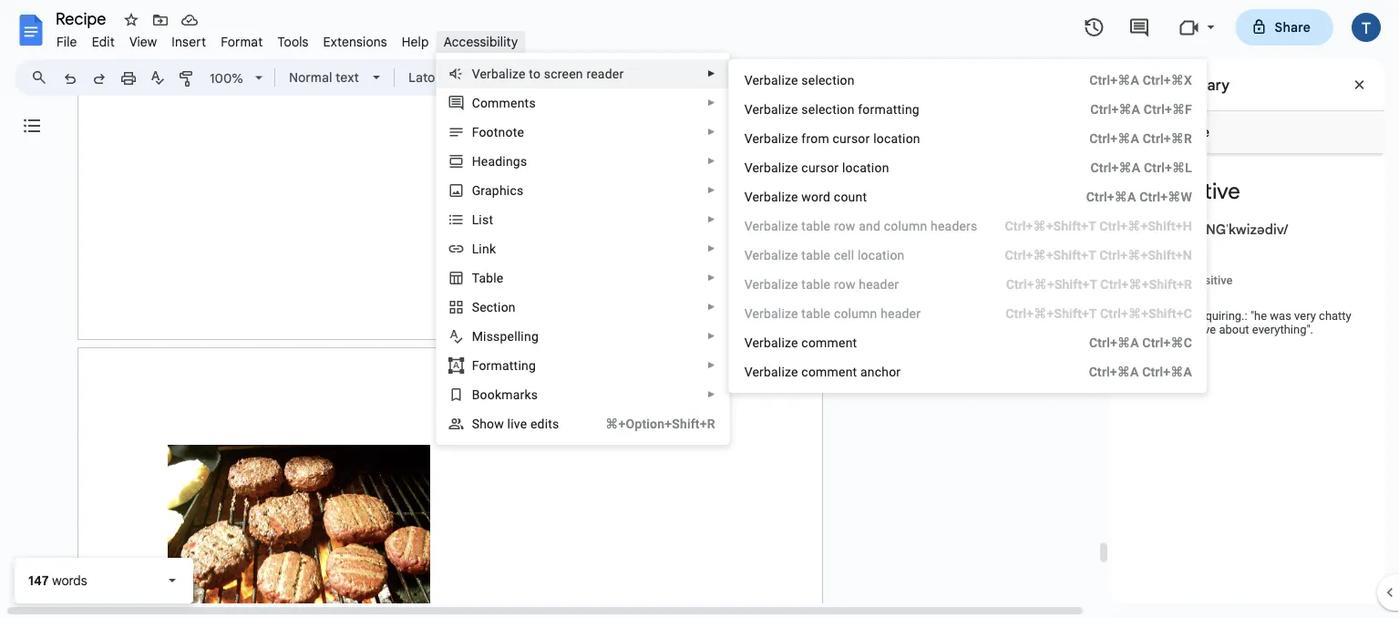 Task type: vqa. For each thing, say whether or not it's contained in the screenshot.
Heading
no



Task type: locate. For each thing, give the bounding box(es) containing it.
3 menu item from the top
[[744, 275, 1192, 294]]

1 vertical spatial header
[[881, 306, 921, 321]]

2 ► from the top
[[707, 98, 716, 108]]

1 horizontal spatial s
[[802, 72, 808, 88]]

2 vertical spatial location
[[858, 248, 905, 263]]

3 table from the top
[[802, 277, 831, 292]]

ctrl+⌘a for ctrl+⌘a ctrl+⌘l
[[1091, 160, 1141, 175]]

m
[[472, 329, 483, 344]]

foot
[[472, 124, 498, 139]]

c up commen
[[834, 306, 841, 321]]

and inside menu item
[[859, 218, 881, 233]]

cursor
[[802, 160, 839, 175]]

b
[[472, 387, 480, 402]]

4 menu item from the top
[[744, 304, 1192, 323]]

isspelling
[[483, 329, 539, 344]]

and inside "he was very chatty and inquisitive about everything"
[[1140, 323, 1160, 336]]

list l element
[[472, 212, 499, 227]]

location down rsor
[[842, 160, 889, 175]]

view
[[129, 34, 157, 50]]

verbalize table c olumn header
[[744, 306, 921, 321]]

ctrl+⌘+shift+t
[[1005, 218, 1096, 233], [1005, 248, 1096, 263], [1006, 277, 1097, 292], [1006, 306, 1097, 321]]

u
[[840, 131, 847, 146]]

l
[[778, 160, 782, 175]]

view menu item
[[122, 31, 164, 52]]

n
[[498, 124, 505, 139]]

menu containing verbalize
[[729, 59, 1207, 393]]

location down ormatting
[[873, 131, 921, 146]]

header up the olumn
[[859, 277, 899, 292]]

verba
[[744, 160, 778, 175]]

1 vertical spatial and
[[1140, 323, 1160, 336]]

ve r balize table row header
[[744, 277, 899, 292]]

verbalize down 'verbalize s election'
[[744, 102, 798, 117]]

tools
[[278, 34, 309, 50]]

row down cell
[[834, 277, 856, 292]]

ctrl+⌘a for ctrl+⌘a ctrl+⌘x
[[1090, 72, 1140, 88]]

and down ctrl+⌘+shift+c
[[1140, 323, 1160, 336]]

ctrl+⌘a for ctrl+⌘a ctrl+⌘w
[[1086, 189, 1136, 204]]

verbalize for verbalize table row and column h eaders
[[744, 218, 798, 233]]

c for verbalize table
[[834, 306, 841, 321]]

verbalize table cell location e element
[[744, 248, 910, 263]]

0 vertical spatial c
[[833, 131, 840, 146]]

1 menu item from the top
[[744, 217, 1192, 235]]

⌘+option+shift+r element
[[584, 415, 715, 433]]

verbalize up c omments
[[472, 66, 526, 81]]

147 words
[[28, 573, 87, 588]]

ormatting
[[863, 102, 920, 117]]

section i element
[[472, 299, 521, 315]]

ctrl+⌘a ctrl+⌘c
[[1089, 335, 1192, 350]]

► for t able
[[707, 273, 716, 283]]

ctrl+⌘a
[[1090, 72, 1140, 88], [1091, 102, 1141, 117], [1090, 131, 1140, 146], [1091, 160, 1141, 175], [1086, 189, 1136, 204], [1089, 335, 1139, 350], [1089, 364, 1139, 379], [1142, 364, 1192, 379]]

ctrl+⌘a for ctrl+⌘a ctrl+⌘a
[[1089, 364, 1139, 379]]

ctrl+⌘+shift+t ctrl+⌘+shift+h
[[1005, 218, 1192, 233]]

menu
[[436, 0, 730, 618], [729, 59, 1207, 393]]

c
[[833, 131, 840, 146], [834, 306, 841, 321]]

e up ve
[[753, 248, 759, 263]]

misspelling m element
[[472, 329, 544, 344]]

1 ► from the top
[[707, 68, 716, 79]]

text
[[336, 69, 359, 85]]

ctrl+⌘+shift+t inside ctrl+⌘+shift+t ctrl+⌘+shift+n "element"
[[1005, 248, 1096, 263]]

verbalize selection s element
[[744, 72, 860, 88]]

inˈkwizədiv,
[[1130, 221, 1203, 238]]

2 menu item from the top
[[744, 246, 1192, 264]]

inquisitive
[[1179, 273, 1233, 287], [1163, 323, 1216, 336]]

Search dictionary text field
[[1111, 111, 1383, 154]]

w
[[802, 189, 811, 204]]

ctrl+⌘a up ctrl+⌘a ctrl+⌘f element
[[1090, 72, 1140, 88]]

styles list. normal text selected. option
[[289, 65, 362, 90]]

ctrl+⌘a inside "element"
[[1090, 72, 1140, 88]]

147
[[28, 573, 49, 588]]

ctrl+⌘a up ctrl+⌘+shift+t ctrl+⌘+shift+h
[[1086, 189, 1136, 204]]

able
[[479, 270, 504, 285]]

header right the olumn
[[881, 306, 921, 321]]

ctrl+⌘a up ctrl+⌘a ctrl+⌘w element
[[1091, 160, 1141, 175]]

raphics
[[481, 183, 524, 198]]

verbalize up the rbalize
[[744, 218, 798, 233]]

verbalize s election
[[744, 72, 855, 88]]

verbalize comment anchor a element
[[744, 364, 906, 379]]

show live edits e element
[[472, 416, 565, 431]]

/ up ctrl+⌘+shift+n
[[1126, 221, 1130, 238]]

ctrl+⌘+shift+h
[[1100, 218, 1192, 233]]

lin
[[472, 241, 489, 256]]

adjective adjective: inquisitive
[[1126, 260, 1233, 287]]

ctrl+⌘+shift+t up ctrl+⌘+shift+t ctrl+⌘+shift+n "element"
[[1005, 218, 1096, 233]]

0 horizontal spatial e
[[520, 416, 527, 431]]

and
[[859, 218, 881, 233], [1140, 323, 1160, 336]]

verbalize word count w element
[[744, 189, 873, 204]]

⌘+option+shift+r
[[606, 416, 715, 431]]

ctrl+⌘+shift+t inside ctrl+⌘+shift+t ctrl+⌘+shift+c 'element'
[[1006, 306, 1097, 321]]

ctrl+⌘a ctrl+⌘r element
[[1068, 129, 1192, 148]]

ctrl+⌘a ctrl+⌘a
[[1089, 364, 1192, 379]]

lin k
[[472, 241, 496, 256]]

c right from
[[833, 131, 840, 146]]

ctrl+⌘+shift+t inside ctrl+⌘+shift+t ctrl+⌘+shift+h element
[[1005, 218, 1096, 233]]

ctrl+⌘a down ctrl+⌘a ctrl+⌘c element
[[1089, 364, 1139, 379]]

1 vertical spatial inquisitive
[[1163, 323, 1216, 336]]

0 horizontal spatial /
[[1126, 221, 1130, 238]]

table left cell
[[802, 248, 831, 263]]

dictionary
[[1159, 76, 1230, 94]]

ctrl+⌘a down ctrl+⌘a ctrl+⌘f element
[[1090, 131, 1140, 146]]

9 ► from the top
[[707, 302, 716, 312]]

ctrl+⌘a down ctrl+⌘+shift+t ctrl+⌘+shift+c at right
[[1089, 335, 1139, 350]]

bookmarks b element
[[472, 387, 543, 402]]

1 vertical spatial row
[[834, 277, 856, 292]]

ctrl+⌘a for ctrl+⌘a ctrl+⌘c
[[1089, 335, 1139, 350]]

verbalize commen t
[[744, 335, 857, 350]]

e left edits
[[520, 416, 527, 431]]

verbalize cursor location l element
[[744, 160, 895, 175]]

ctrl+⌘a down 'ctrl+⌘a ctrl+⌘x' "element"
[[1091, 102, 1141, 117]]

► for m isspelling
[[707, 331, 716, 341]]

menu bar containing file
[[49, 24, 525, 54]]

verbalize w ord count
[[744, 189, 867, 204]]

ctrl+⌘a ctrl+⌘l element
[[1069, 159, 1192, 177]]

g raphics
[[472, 183, 524, 198]]

menu bar inside menu bar banner
[[49, 24, 525, 54]]

ctrl+⌘+shift+n
[[1100, 248, 1192, 263]]

table down ve r balize table row header at the top right of the page
[[802, 306, 831, 321]]

font list. lato selected. option
[[408, 65, 459, 90]]

h eadings
[[472, 154, 527, 169]]

adjective
[[1126, 260, 1174, 273]]

ctrl+⌘+shift+t down ctrl+⌘+shift+t ctrl+⌘+shift+n "element"
[[1006, 277, 1097, 292]]

1 vertical spatial e
[[520, 416, 527, 431]]

ctrl+⌘x
[[1143, 72, 1192, 88]]

ctrl+⌘a ctrl+⌘w element
[[1065, 188, 1192, 206]]

inquisitive inside "he was very chatty and inquisitive about everything"
[[1163, 323, 1216, 336]]

1 horizontal spatial and
[[1140, 323, 1160, 336]]

verbalize for verbalize selection f ormatting
[[744, 102, 798, 117]]

l ist
[[472, 212, 493, 227]]

v
[[744, 248, 753, 263]]

verbalize to s creen reader
[[472, 66, 624, 81]]

menu bar banner
[[0, 0, 1399, 618]]

11 ► from the top
[[707, 360, 716, 371]]

s up selection
[[802, 72, 808, 88]]

ctrl+⌘a ctrl+⌘a element
[[1067, 363, 1192, 381]]

verbalize left election
[[744, 72, 798, 88]]

1 horizontal spatial /
[[1284, 221, 1288, 238]]

verb
[[744, 364, 771, 379]]

Rename text field
[[49, 7, 117, 29]]

column
[[884, 218, 927, 233]]

ote
[[505, 124, 524, 139]]

ctrl+⌘a ctrl+⌘f element
[[1069, 100, 1192, 119]]

1 vertical spatial location
[[842, 160, 889, 175]]

8 ► from the top
[[707, 273, 716, 283]]

s right to
[[544, 66, 551, 81]]

inquisitive inside adjective adjective: inquisitive
[[1179, 273, 1233, 287]]

5 ► from the top
[[707, 185, 716, 196]]

ctrl+⌘a down ctrl+⌘c
[[1142, 364, 1192, 379]]

count
[[834, 189, 867, 204]]

0 vertical spatial e
[[753, 248, 759, 263]]

table down ord
[[802, 218, 831, 233]]

0 horizontal spatial s
[[544, 66, 551, 81]]

2 / from the left
[[1284, 221, 1288, 238]]

c
[[472, 95, 480, 110]]

ctrl+⌘+shift+t down ctrl+⌘+shift+t ctrl+⌘+shift+h element
[[1005, 248, 1096, 263]]

table down v e rbalize table cell location
[[802, 277, 831, 292]]

0 vertical spatial location
[[873, 131, 921, 146]]

verbalize up l
[[744, 131, 798, 146]]

0 vertical spatial inquisitive
[[1179, 273, 1233, 287]]

1 / from the left
[[1126, 221, 1130, 238]]

4 table from the top
[[802, 306, 831, 321]]

ctrl+⌘r
[[1143, 131, 1192, 146]]

ctrl+⌘+shift+t ctrl+⌘+shift+h element
[[983, 217, 1192, 235]]

7 ► from the top
[[707, 243, 716, 254]]

in·quis·i·tive application
[[0, 0, 1399, 618]]

.
[[1311, 323, 1314, 336]]

0 horizontal spatial and
[[859, 218, 881, 233]]

ctrl+⌘+shift+t down the ctrl+⌘+shift+t ctrl+⌘+shift+r element
[[1006, 306, 1097, 321]]

ctrl+⌘+shift+t for ctrl+⌘+shift+t ctrl+⌘+shift+c
[[1006, 306, 1097, 321]]

12 ► from the top
[[707, 389, 716, 400]]

menu bar
[[49, 24, 525, 54]]

and down count
[[859, 218, 881, 233]]

6 ► from the top
[[707, 214, 716, 225]]

3 ► from the top
[[707, 127, 716, 137]]

1 row from the top
[[834, 218, 856, 233]]

0 vertical spatial and
[[859, 218, 881, 233]]

dictionary heading
[[1159, 74, 1230, 96]]

► for h eadings
[[707, 156, 716, 166]]

file menu item
[[49, 31, 84, 52]]

4 ► from the top
[[707, 156, 716, 166]]

location
[[873, 131, 921, 146], [842, 160, 889, 175], [858, 248, 905, 263]]

ctrl+⌘l
[[1144, 160, 1192, 175]]

ctrl+⌘a ctrl+⌘c element
[[1067, 334, 1192, 352]]

to
[[529, 66, 541, 81]]

ingˈkwizədiv
[[1203, 221, 1284, 238]]

olumn
[[841, 306, 877, 321]]

► for c omments
[[707, 98, 716, 108]]

"he
[[1251, 309, 1267, 323]]

ctrl+⌘a ctrl+⌘r
[[1090, 131, 1192, 146]]

table
[[802, 218, 831, 233], [802, 248, 831, 263], [802, 277, 831, 292], [802, 306, 831, 321]]

/
[[1126, 221, 1130, 238], [1284, 221, 1288, 238]]

menu item containing verbalize table
[[744, 304, 1192, 323]]

ord
[[811, 189, 831, 204]]

:
[[1245, 309, 1248, 323]]

menu item containing verbalize table row and column
[[744, 217, 1192, 235]]

0 vertical spatial header
[[859, 277, 899, 292]]

accessibility menu item
[[436, 31, 525, 52]]

verbalize down l
[[744, 189, 798, 204]]

was
[[1270, 309, 1292, 323]]

formatting o element
[[472, 358, 541, 373]]

location down verbalize table row and column headers h element
[[858, 248, 905, 263]]

adjective:
[[1126, 273, 1176, 287]]

normal
[[289, 69, 332, 85]]

ctrl+⌘+shift+t ctrl+⌘+shift+n
[[1005, 248, 1192, 263]]

► for rmatting
[[707, 360, 716, 371]]

/ up was
[[1284, 221, 1288, 238]]

verbalize up a
[[744, 335, 798, 350]]

e
[[753, 248, 759, 263], [520, 416, 527, 431]]

10 ► from the top
[[707, 331, 716, 341]]

menu item
[[744, 217, 1192, 235], [744, 246, 1192, 264], [744, 275, 1192, 294], [744, 304, 1192, 323]]

ctrl+⌘a ctrl+⌘x element
[[1068, 71, 1192, 89]]

row up cell
[[834, 218, 856, 233]]

1 vertical spatial c
[[834, 306, 841, 321]]

0 vertical spatial row
[[834, 218, 856, 233]]

edit menu item
[[84, 31, 122, 52]]

k
[[489, 241, 496, 256]]

verbalize down r
[[744, 306, 798, 321]]



Task type: describe. For each thing, give the bounding box(es) containing it.
ctrl+⌘+shift+t ctrl+⌘+shift+c element
[[984, 304, 1192, 323]]

sect i on
[[472, 299, 516, 315]]

extensions
[[323, 34, 387, 50]]

i
[[498, 299, 501, 315]]

accessibility
[[444, 34, 518, 50]]

ctrl+⌘a for ctrl+⌘a ctrl+⌘f
[[1091, 102, 1141, 117]]

ctrl+⌘c
[[1143, 335, 1192, 350]]

1 horizontal spatial e
[[753, 248, 759, 263]]

help
[[402, 34, 429, 50]]

extensions menu item
[[316, 31, 395, 52]]

verbalize for verbalize table c olumn header
[[744, 306, 798, 321]]

ctrl+⌘+shift+c
[[1100, 306, 1192, 321]]

table t element
[[472, 270, 509, 285]]

► for lin k
[[707, 243, 716, 254]]

/ inˈkwizədiv, ingˈkwizədiv /
[[1126, 221, 1288, 238]]

t able
[[472, 270, 504, 285]]

verbalize from cursor location u element
[[744, 131, 926, 146]]

location for rsor
[[873, 131, 921, 146]]

verbalize from c u rsor location
[[744, 131, 921, 146]]

comment
[[802, 364, 857, 379]]

Zoom field
[[202, 65, 271, 92]]

verbalize table row and column h eaders
[[744, 218, 978, 233]]

► for on
[[707, 302, 716, 312]]

verbalize table row and column headers h element
[[744, 218, 983, 233]]

curious
[[1140, 309, 1179, 323]]

lato
[[408, 69, 435, 85]]

edit
[[92, 34, 115, 50]]

ctrl+⌘+shift+t ctrl+⌘+shift+r element
[[984, 275, 1192, 294]]

rbalize
[[759, 248, 798, 263]]

liv
[[507, 416, 520, 431]]

m isspelling
[[472, 329, 539, 344]]

verbalize for verbalize commen t
[[744, 335, 798, 350]]

t
[[853, 335, 857, 350]]

from
[[802, 131, 829, 146]]

very
[[1295, 309, 1316, 323]]

menu inside in·quis·i·tive application
[[729, 59, 1207, 393]]

verbalize for verbalize to s creen reader
[[472, 66, 526, 81]]

ctrl+⌘+shift+t ctrl+⌘+shift+r
[[1006, 277, 1192, 292]]

rsor
[[847, 131, 870, 146]]

ctrl+⌘+shift+t for ctrl+⌘+shift+t ctrl+⌘+shift+n
[[1005, 248, 1096, 263]]

verbalize comment t element
[[744, 335, 863, 350]]

ctrl+⌘w
[[1140, 189, 1192, 204]]

► for l ist
[[707, 214, 716, 225]]

verbalize for verbalize from c u rsor location
[[744, 131, 798, 146]]

format menu item
[[213, 31, 270, 52]]

ctrl+⌘a ctrl+⌘x
[[1090, 72, 1192, 88]]

cell
[[834, 248, 854, 263]]

f
[[858, 102, 863, 117]]

commen
[[802, 335, 853, 350]]

format
[[221, 34, 263, 50]]

creen
[[551, 66, 583, 81]]

share button
[[1236, 9, 1334, 46]]

main toolbar
[[54, 0, 863, 377]]

verbalize to screen reader s element
[[472, 66, 629, 81]]

everything"
[[1252, 323, 1311, 336]]

v e rbalize table cell location
[[744, 248, 905, 263]]

lize
[[778, 364, 798, 379]]

or
[[1182, 309, 1193, 323]]

1 table from the top
[[802, 218, 831, 233]]

2 table from the top
[[802, 248, 831, 263]]

ctrl+⌘+shift+t for ctrl+⌘+shift+t ctrl+⌘+shift+h
[[1005, 218, 1096, 233]]

file
[[57, 34, 77, 50]]

Star checkbox
[[119, 7, 144, 33]]

eaders
[[938, 218, 978, 233]]

verb a lize comment anchor
[[744, 364, 901, 379]]

insert menu item
[[164, 31, 213, 52]]

link k element
[[472, 241, 502, 256]]

chatty
[[1319, 309, 1352, 323]]

► for b ookmarks
[[707, 389, 716, 400]]

sect
[[472, 299, 498, 315]]

"he was very chatty and inquisitive about everything"
[[1140, 309, 1352, 336]]

ctrl+⌘+shift+t ctrl+⌘+shift+n element
[[983, 246, 1192, 264]]

ctrl+⌘f
[[1144, 102, 1192, 117]]

o
[[479, 358, 486, 373]]

ist
[[479, 212, 493, 227]]

verbalize table row header r element
[[744, 277, 905, 292]]

► for creen reader
[[707, 68, 716, 79]]

menu containing verbalize to
[[436, 0, 730, 618]]

about
[[1219, 323, 1250, 336]]

election
[[808, 72, 855, 88]]

► for ote
[[707, 127, 716, 137]]

location for cell
[[858, 248, 905, 263]]

t
[[472, 270, 479, 285]]

comments c element
[[472, 95, 541, 110]]

r
[[759, 277, 764, 292]]

ctrl+⌘a ctrl+⌘w
[[1086, 189, 1192, 204]]

on
[[501, 299, 516, 315]]

share
[[1275, 19, 1311, 35]]

anchor
[[861, 364, 901, 379]]

a
[[771, 364, 778, 379]]

verbalize for verbalize s election
[[744, 72, 798, 88]]

help menu item
[[395, 31, 436, 52]]

c for verbalize from c
[[833, 131, 840, 146]]

selection
[[802, 102, 855, 117]]

Zoom text field
[[205, 66, 249, 91]]

footnote n element
[[472, 124, 530, 139]]

h
[[472, 154, 481, 169]]

verbalize for verbalize w ord count
[[744, 189, 798, 204]]

rmatting
[[486, 358, 536, 373]]

verbalize selection f ormatting
[[744, 102, 920, 117]]

h
[[931, 218, 938, 233]]

inquiring.
[[1196, 309, 1245, 323]]

c omments
[[472, 95, 536, 110]]

words
[[52, 573, 87, 588]]

insert
[[172, 34, 206, 50]]

ve
[[744, 277, 759, 292]]

headings h element
[[472, 154, 533, 169]]

verbalize table column header c element
[[744, 306, 926, 321]]

menu item containing v
[[744, 246, 1192, 264]]

► for g raphics
[[707, 185, 716, 196]]

ctrl+⌘a ctrl+⌘l
[[1091, 160, 1192, 175]]

verbalize selection formatting f element
[[744, 102, 925, 117]]

dictionary results for inquisitive section
[[1111, 59, 1385, 618]]

ctrl+⌘a for ctrl+⌘a ctrl+⌘r
[[1090, 131, 1140, 146]]

verba l ize cursor location
[[744, 160, 889, 175]]

ctrl+⌘+shift+r
[[1101, 277, 1192, 292]]

ctrl+⌘+shift+t for ctrl+⌘+shift+t ctrl+⌘+shift+r
[[1006, 277, 1097, 292]]

reader
[[587, 66, 624, 81]]

tools menu item
[[270, 31, 316, 52]]

eadings
[[481, 154, 527, 169]]

Menus field
[[23, 65, 63, 90]]

in·quis·i·tive
[[1126, 178, 1241, 205]]

menu item containing ve
[[744, 275, 1192, 294]]

ctrl+⌘+shift+t ctrl+⌘+shift+c
[[1006, 306, 1192, 321]]

2 row from the top
[[834, 277, 856, 292]]

graphics g element
[[472, 183, 529, 198]]



